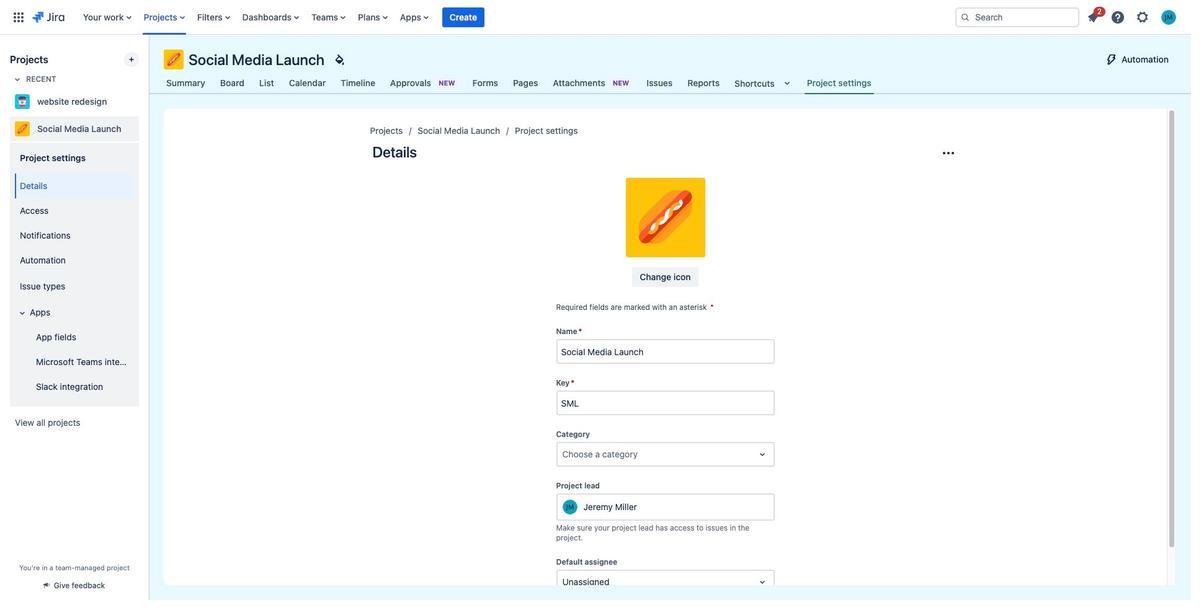 Task type: locate. For each thing, give the bounding box(es) containing it.
None field
[[558, 341, 774, 363], [558, 392, 774, 415], [558, 341, 774, 363], [558, 392, 774, 415]]

jira image
[[32, 10, 64, 25], [32, 10, 64, 25]]

list item
[[443, 0, 485, 34], [1083, 5, 1106, 27]]

settings image
[[1136, 10, 1151, 25]]

help image
[[1111, 10, 1126, 25]]

create project image
[[127, 55, 137, 65]]

open image
[[755, 575, 770, 590]]

0 horizontal spatial list item
[[443, 0, 485, 34]]

1 group from the top
[[12, 142, 134, 407]]

None search field
[[956, 7, 1080, 27]]

group
[[12, 142, 134, 407], [12, 170, 134, 403]]

sidebar navigation image
[[135, 50, 163, 74]]

None text field
[[563, 449, 565, 461], [563, 577, 565, 589], [563, 449, 565, 461], [563, 577, 565, 589]]

list
[[77, 0, 946, 34], [1083, 5, 1184, 28]]

tab list
[[156, 72, 882, 94]]

banner
[[0, 0, 1192, 35]]

Search field
[[956, 7, 1080, 27]]

collapse recent projects image
[[10, 72, 25, 87]]



Task type: vqa. For each thing, say whether or not it's contained in the screenshot.
Our
no



Task type: describe. For each thing, give the bounding box(es) containing it.
automation image
[[1105, 52, 1120, 67]]

more image
[[941, 146, 956, 161]]

2 group from the top
[[12, 170, 134, 403]]

1 horizontal spatial list item
[[1083, 5, 1106, 27]]

expand image
[[15, 306, 30, 321]]

appswitcher icon image
[[11, 10, 26, 25]]

open image
[[755, 448, 770, 462]]

add to starred image
[[135, 94, 150, 109]]

0 horizontal spatial list
[[77, 0, 946, 34]]

search image
[[961, 12, 971, 22]]

add to starred image
[[135, 122, 150, 137]]

1 horizontal spatial list
[[1083, 5, 1184, 28]]

project avatar image
[[626, 178, 705, 258]]

your profile and settings image
[[1162, 10, 1177, 25]]

set project background image
[[332, 52, 347, 67]]

primary element
[[7, 0, 946, 34]]

notifications image
[[1086, 10, 1101, 25]]



